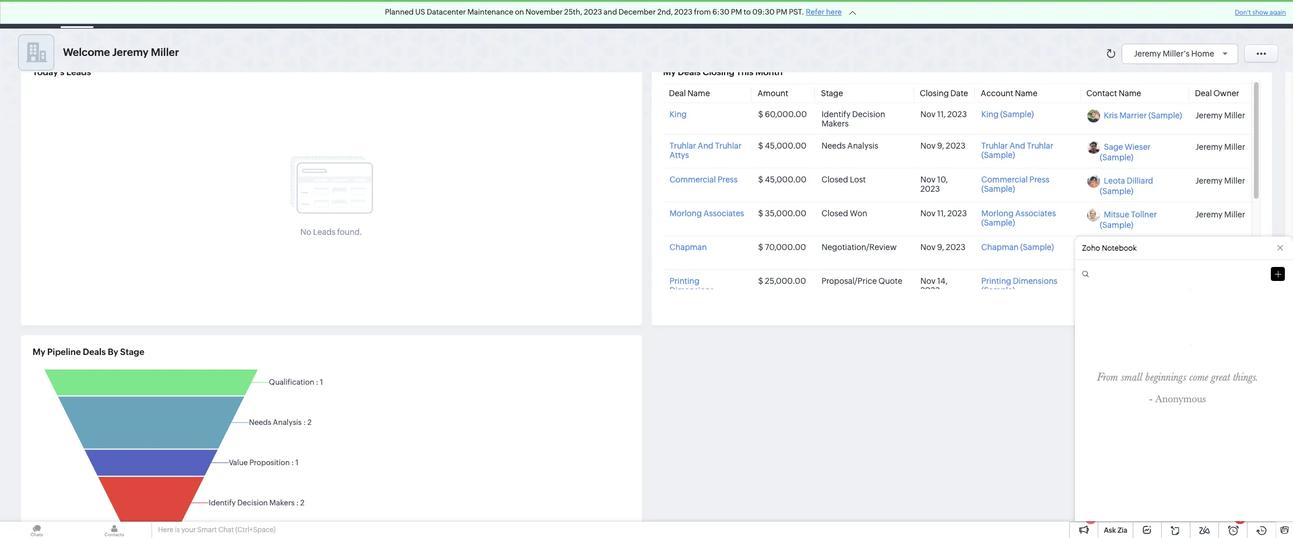Task type: locate. For each thing, give the bounding box(es) containing it.
2 nov from the top
[[921, 141, 936, 151]]

1 vertical spatial nov 11, 2023
[[921, 209, 967, 218]]

1 jeremy miller from the top
[[1196, 111, 1246, 120]]

jeremy miller for leota dilliard (sample)
[[1196, 176, 1246, 185]]

5 nov from the top
[[921, 243, 936, 252]]

1 horizontal spatial dimensions
[[1013, 277, 1058, 286]]

closed left lost
[[822, 175, 848, 184]]

9, up 10,
[[937, 141, 944, 151]]

is
[[175, 526, 180, 534]]

(sample) up the chapman (sample)
[[982, 218, 1015, 228]]

my for my pipeline deals by stage
[[33, 347, 45, 357]]

1 $ from the top
[[758, 110, 763, 119]]

1 and from the left
[[698, 141, 714, 151]]

to
[[744, 8, 751, 16]]

commercial down attys
[[670, 175, 716, 184]]

2 king from the left
[[982, 110, 999, 119]]

truhlar and truhlar attys
[[670, 141, 742, 160]]

commercial for commercial press
[[670, 175, 716, 184]]

1 chapman from the left
[[670, 243, 707, 252]]

0 horizontal spatial and
[[698, 141, 714, 151]]

setup element
[[1211, 0, 1234, 29]]

0 vertical spatial deals
[[678, 67, 701, 77]]

sage
[[1104, 142, 1123, 152]]

4 truhlar from the left
[[1027, 141, 1054, 151]]

(sample) inside truhlar and truhlar (sample)
[[982, 151, 1015, 160]]

1 horizontal spatial and
[[1010, 141, 1025, 151]]

5 $ from the top
[[758, 243, 763, 252]]

1 closed from the top
[[822, 175, 848, 184]]

nov 9, 2023
[[921, 141, 966, 151], [921, 243, 966, 252]]

0 vertical spatial my
[[663, 67, 676, 77]]

morasca
[[1130, 244, 1163, 253]]

nov 11, 2023 down nov 10, 2023
[[921, 209, 967, 218]]

2 $ 45,000.00 from the top
[[758, 175, 807, 184]]

tollner
[[1131, 210, 1157, 219]]

chapman (sample)
[[982, 243, 1054, 252]]

leota
[[1104, 176, 1125, 186]]

0 horizontal spatial deals
[[83, 347, 106, 357]]

$ up $ 35,000.00
[[758, 175, 763, 184]]

1 9, from the top
[[937, 141, 944, 151]]

0 horizontal spatial deal
[[669, 89, 686, 98]]

dimensions inside printing dimensions (sample)
[[1013, 277, 1058, 286]]

0 horizontal spatial press
[[718, 175, 738, 184]]

closing
[[703, 67, 735, 77], [920, 89, 949, 98]]

(sample) inside sage wieser (sample)
[[1100, 153, 1134, 162]]

0 horizontal spatial stage
[[120, 347, 144, 357]]

$ 45,000.00
[[758, 141, 807, 151], [758, 175, 807, 184]]

0 horizontal spatial orders
[[649, 10, 675, 19]]

$ left 70,000.00
[[758, 243, 763, 252]]

1 vertical spatial deals
[[83, 347, 106, 357]]

1 horizontal spatial closing
[[920, 89, 949, 98]]

0 horizontal spatial pm
[[731, 8, 742, 16]]

deals left by
[[83, 347, 106, 357]]

leads right the no
[[313, 227, 336, 237]]

and inside truhlar and truhlar (sample)
[[1010, 141, 1025, 151]]

here
[[826, 8, 842, 16]]

zoho
[[1082, 244, 1100, 252]]

(sample) inside morlong associates (sample)
[[982, 218, 1015, 228]]

2 11, from the top
[[937, 209, 946, 218]]

2 chapman from the left
[[982, 243, 1019, 252]]

0 vertical spatial $ 45,000.00
[[758, 141, 807, 151]]

1 king from the left
[[670, 110, 687, 119]]

don't
[[1235, 9, 1251, 16]]

$ down the $ 60,000.00
[[758, 141, 763, 151]]

45,000.00 down '60,000.00'
[[765, 141, 807, 151]]

1 horizontal spatial commercial
[[982, 175, 1028, 184]]

printing inside printing dimensions
[[670, 277, 700, 286]]

$ left 25,000.00
[[758, 277, 763, 286]]

king
[[670, 110, 687, 119], [982, 110, 999, 119]]

1 horizontal spatial deals
[[678, 67, 701, 77]]

my deals closing this month
[[663, 67, 783, 77]]

dimensions down the chapman link
[[670, 286, 714, 295]]

$ 45,000.00 down the $ 60,000.00
[[758, 141, 807, 151]]

2 jeremy miller from the top
[[1196, 142, 1246, 151]]

create menu image
[[1088, 0, 1117, 28]]

2 horizontal spatial name
[[1119, 89, 1141, 98]]

miller
[[151, 46, 179, 58], [1225, 111, 1246, 120], [1225, 142, 1246, 151], [1225, 176, 1246, 185], [1225, 210, 1246, 219]]

nov up nov 14, 2023
[[921, 243, 936, 252]]

my up deal name
[[663, 67, 676, 77]]

1 vertical spatial 11,
[[937, 209, 946, 218]]

1 morlong from the left
[[670, 209, 702, 218]]

0 vertical spatial stage
[[821, 89, 843, 98]]

4 $ from the top
[[758, 209, 763, 218]]

nov inside nov 10, 2023
[[921, 175, 936, 184]]

1 vertical spatial 9,
[[937, 243, 944, 252]]

chats image
[[0, 522, 73, 538]]

3 jeremy miller from the top
[[1196, 176, 1246, 185]]

2 9, from the top
[[937, 243, 944, 252]]

account name link
[[981, 89, 1038, 98]]

miller for king (sample)
[[1225, 111, 1246, 120]]

11, for morlong associates (sample)
[[937, 209, 946, 218]]

1 vertical spatial my
[[33, 347, 45, 357]]

1 nov from the top
[[921, 110, 936, 119]]

nov down closing date link
[[921, 110, 936, 119]]

(sample) inside commercial press (sample)
[[982, 184, 1015, 194]]

2 nov 11, 2023 from the top
[[921, 209, 967, 218]]

search element
[[1117, 0, 1141, 29]]

my left pipeline
[[33, 347, 45, 357]]

1 horizontal spatial printing
[[982, 277, 1012, 286]]

today's leads
[[33, 67, 91, 77]]

here
[[158, 526, 173, 534]]

(sample) for leota dilliard (sample)
[[1100, 187, 1134, 196]]

1 name from the left
[[688, 89, 710, 98]]

2 press from the left
[[1030, 175, 1050, 184]]

printing dimensions (sample)
[[982, 277, 1058, 295]]

printing down the chapman (sample)
[[982, 277, 1012, 286]]

3 name from the left
[[1119, 89, 1141, 98]]

enterprise-
[[1018, 5, 1056, 14]]

2 deal from the left
[[1195, 89, 1212, 98]]

king down 'deal name' link at the top of the page
[[670, 110, 687, 119]]

(sample) inside leota dilliard (sample)
[[1100, 187, 1134, 196]]

9, up 14,
[[937, 243, 944, 252]]

(sample) down morlong associates (sample)
[[1021, 243, 1054, 252]]

2 commercial from the left
[[982, 175, 1028, 184]]

11, down closing date link
[[937, 110, 946, 119]]

$ for printing dimensions
[[758, 277, 763, 286]]

closed left won
[[822, 209, 848, 218]]

0 horizontal spatial closing
[[703, 67, 735, 77]]

nov 10, 2023
[[921, 175, 948, 194]]

name up the marrier
[[1119, 89, 1141, 98]]

(sample) down the chapman (sample)
[[982, 286, 1015, 295]]

and inside the truhlar and truhlar attys
[[698, 141, 714, 151]]

morlong down commercial press (sample) link
[[982, 209, 1014, 218]]

1 horizontal spatial leads
[[313, 227, 336, 237]]

king for 'king' link
[[670, 110, 687, 119]]

0 vertical spatial leads
[[66, 67, 91, 77]]

1 vertical spatial 45,000.00
[[765, 175, 807, 184]]

and
[[604, 8, 617, 16]]

1 horizontal spatial pm
[[776, 8, 787, 16]]

(sample) inside simon morasca (sample)
[[1100, 255, 1134, 264]]

nov 11, 2023 down closing date link
[[921, 110, 967, 119]]

09:30
[[753, 8, 775, 16]]

11, down nov 10, 2023
[[937, 209, 946, 218]]

by
[[108, 347, 118, 357]]

morlong associates
[[670, 209, 744, 218]]

home
[[1192, 49, 1215, 58]]

$ 25,000.00
[[758, 277, 806, 286]]

november
[[526, 8, 563, 16]]

reports
[[426, 10, 456, 19]]

contacts image
[[78, 522, 151, 538]]

press inside commercial press (sample)
[[1030, 175, 1050, 184]]

0 vertical spatial 45,000.00
[[765, 141, 807, 151]]

(sample) inside mitsue tollner (sample)
[[1100, 221, 1134, 230]]

2 associates from the left
[[1015, 209, 1056, 218]]

0 horizontal spatial morlong
[[670, 209, 702, 218]]

2 nov 9, 2023 from the top
[[921, 243, 966, 252]]

dimensions for printing dimensions (sample)
[[1013, 277, 1058, 286]]

deal left the owner
[[1195, 89, 1212, 98]]

press down truhlar and truhlar (sample)
[[1030, 175, 1050, 184]]

1 45,000.00 from the top
[[765, 141, 807, 151]]

deals up deal name
[[678, 67, 701, 77]]

$ for morlong associates
[[758, 209, 763, 218]]

contact name
[[1087, 89, 1141, 98]]

morlong associates link
[[670, 209, 744, 218]]

60,000.00
[[765, 110, 807, 119]]

morlong up the chapman link
[[670, 209, 702, 218]]

jeremy for king (sample)
[[1196, 111, 1223, 120]]

welcome
[[63, 46, 110, 58]]

december
[[619, 8, 656, 16]]

associates down commercial press (sample) link
[[1015, 209, 1056, 218]]

orders for sales orders
[[649, 10, 675, 19]]

2 closed from the top
[[822, 209, 848, 218]]

pm left to
[[731, 8, 742, 16]]

(sample) inside printing dimensions (sample)
[[982, 286, 1015, 295]]

nov 11, 2023 for king
[[921, 110, 967, 119]]

stage link
[[821, 89, 843, 98]]

1 horizontal spatial my
[[663, 67, 676, 77]]

2 printing from the left
[[982, 277, 1012, 286]]

$ 45,000.00 for needs
[[758, 141, 807, 151]]

morlong for morlong associates (sample)
[[982, 209, 1014, 218]]

2 name from the left
[[1015, 89, 1038, 98]]

simon
[[1104, 244, 1129, 253]]

deal for deal owner
[[1195, 89, 1212, 98]]

printing for printing dimensions (sample)
[[982, 277, 1012, 286]]

amount link
[[758, 89, 788, 98]]

(sample) up commercial press (sample) link
[[982, 151, 1015, 160]]

proposal/price quote
[[822, 277, 903, 286]]

(sample) for kris marrier (sample)
[[1149, 111, 1182, 120]]

$ 45,000.00 up $ 35,000.00
[[758, 175, 807, 184]]

commercial press
[[670, 175, 738, 184]]

2 pm from the left
[[776, 8, 787, 16]]

closing left date
[[920, 89, 949, 98]]

1 horizontal spatial stage
[[821, 89, 843, 98]]

found.
[[337, 227, 362, 237]]

(sample) down sage on the top of the page
[[1100, 153, 1134, 162]]

(sample) right the marrier
[[1149, 111, 1182, 120]]

11, for king (sample)
[[937, 110, 946, 119]]

1 horizontal spatial king
[[982, 110, 999, 119]]

0 vertical spatial 9,
[[937, 141, 944, 151]]

(sample) up the morlong associates (sample) link
[[982, 184, 1015, 194]]

closed won
[[822, 209, 868, 218]]

1 horizontal spatial orders
[[730, 10, 756, 19]]

chat
[[218, 526, 234, 534]]

2 morlong from the left
[[982, 209, 1014, 218]]

stage up identify
[[821, 89, 843, 98]]

45,000.00
[[765, 141, 807, 151], [765, 175, 807, 184]]

press for commercial press
[[718, 175, 738, 184]]

chapman down morlong associates at top right
[[670, 243, 707, 252]]

$ down amount link
[[758, 110, 763, 119]]

2023 inside nov 10, 2023
[[921, 184, 940, 194]]

deal name
[[669, 89, 710, 98]]

deal for deal name
[[669, 89, 686, 98]]

3 $ from the top
[[758, 175, 763, 184]]

1 nov 9, 2023 from the top
[[921, 141, 966, 151]]

0 horizontal spatial king
[[670, 110, 687, 119]]

2 $ from the top
[[758, 141, 763, 151]]

makers
[[822, 119, 849, 128]]

1 vertical spatial leads
[[313, 227, 336, 237]]

miller for morlong associates (sample)
[[1225, 210, 1246, 219]]

nov inside nov 14, 2023
[[921, 277, 936, 286]]

name up king (sample) at the top right of page
[[1015, 89, 1038, 98]]

chapman down the morlong associates (sample) link
[[982, 243, 1019, 252]]

0 horizontal spatial leads
[[66, 67, 91, 77]]

nov 9, 2023 up 14,
[[921, 243, 966, 252]]

1 vertical spatial $ 45,000.00
[[758, 175, 807, 184]]

planned us datacenter maintenance on november 25th, 2023 and december 2nd, 2023 from 6:30 pm to 09:30 pm pst. refer here
[[385, 8, 842, 16]]

nov up nov 10, 2023
[[921, 141, 936, 151]]

1 horizontal spatial name
[[1015, 89, 1038, 98]]

and right attys
[[698, 141, 714, 151]]

king down account
[[982, 110, 999, 119]]

45,000.00 up 35,000.00
[[765, 175, 807, 184]]

nov 9, 2023 up 10,
[[921, 141, 966, 151]]

0 vertical spatial 11,
[[937, 110, 946, 119]]

1 associates from the left
[[704, 209, 744, 218]]

deal name link
[[669, 89, 710, 98]]

4 jeremy miller from the top
[[1196, 210, 1246, 219]]

25,000.00
[[765, 277, 806, 286]]

profile element
[[1234, 0, 1267, 28]]

nov for won
[[921, 209, 936, 218]]

1 commercial from the left
[[670, 175, 716, 184]]

pm
[[731, 8, 742, 16], [776, 8, 787, 16]]

associates for morlong associates (sample)
[[1015, 209, 1056, 218]]

orders right the 6:30 on the right top
[[730, 10, 756, 19]]

1 $ 45,000.00 from the top
[[758, 141, 807, 151]]

commercial down truhlar and truhlar (sample)
[[982, 175, 1028, 184]]

1 deal from the left
[[669, 89, 686, 98]]

1 orders from the left
[[649, 10, 675, 19]]

1 nov 11, 2023 from the top
[[921, 110, 967, 119]]

1 11, from the top
[[937, 110, 946, 119]]

jeremy miller for mitsue tollner (sample)
[[1196, 210, 1246, 219]]

signals image
[[1141, 0, 1163, 29]]

needs
[[822, 141, 846, 151]]

closing left this
[[703, 67, 735, 77]]

name for contact name
[[1119, 89, 1141, 98]]

0 vertical spatial nov 9, 2023
[[921, 141, 966, 151]]

1 horizontal spatial associates
[[1015, 209, 1056, 218]]

0 horizontal spatial printing
[[670, 277, 700, 286]]

(sample) down leota
[[1100, 187, 1134, 196]]

1 horizontal spatial press
[[1030, 175, 1050, 184]]

deal
[[669, 89, 686, 98], [1195, 89, 1212, 98]]

no leads found.
[[301, 227, 362, 237]]

associates for morlong associates
[[704, 209, 744, 218]]

leads down welcome
[[66, 67, 91, 77]]

1 horizontal spatial deal
[[1195, 89, 1212, 98]]

closed
[[822, 175, 848, 184], [822, 209, 848, 218]]

products
[[528, 10, 562, 19]]

jeremy miller for kris marrier (sample)
[[1196, 111, 1246, 120]]

press down the truhlar and truhlar attys at the top
[[718, 175, 738, 184]]

attys
[[670, 151, 689, 160]]

nov down nov 10, 2023
[[921, 209, 936, 218]]

pm left pst.
[[776, 8, 787, 16]]

1 press from the left
[[718, 175, 738, 184]]

deal up 'king' link
[[669, 89, 686, 98]]

0 horizontal spatial chapman
[[670, 243, 707, 252]]

3 nov from the top
[[921, 175, 936, 184]]

0 horizontal spatial dimensions
[[670, 286, 714, 295]]

1 horizontal spatial morlong
[[982, 209, 1014, 218]]

6 $ from the top
[[758, 277, 763, 286]]

profile image
[[1241, 5, 1260, 24]]

orders for purchase orders
[[730, 10, 756, 19]]

needs analysis
[[822, 141, 879, 151]]

commercial inside commercial press (sample)
[[982, 175, 1028, 184]]

morlong inside morlong associates (sample)
[[982, 209, 1014, 218]]

0 horizontal spatial name
[[688, 89, 710, 98]]

nov 9, 2023 for truhlar and truhlar (sample)
[[921, 141, 966, 151]]

and down king (sample) at the top right of page
[[1010, 141, 1025, 151]]

$ left 35,000.00
[[758, 209, 763, 218]]

name for account name
[[1015, 89, 1038, 98]]

nov left 14,
[[921, 277, 936, 286]]

dimensions down the chapman (sample) link
[[1013, 277, 1058, 286]]

2023 inside nov 14, 2023
[[921, 286, 940, 295]]

6 nov from the top
[[921, 277, 936, 286]]

0 horizontal spatial associates
[[704, 209, 744, 218]]

printing inside printing dimensions (sample)
[[982, 277, 1012, 286]]

nov left 10,
[[921, 175, 936, 184]]

0 horizontal spatial commercial
[[670, 175, 716, 184]]

name
[[688, 89, 710, 98], [1015, 89, 1038, 98], [1119, 89, 1141, 98]]

sales orders
[[627, 10, 675, 19]]

orders
[[649, 10, 675, 19], [730, 10, 756, 19]]

show
[[1253, 9, 1269, 16]]

associates inside morlong associates (sample)
[[1015, 209, 1056, 218]]

printing down the chapman link
[[670, 277, 700, 286]]

truhlar
[[670, 141, 696, 151], [715, 141, 742, 151], [982, 141, 1008, 151], [1027, 141, 1054, 151]]

0 vertical spatial closed
[[822, 175, 848, 184]]

planned
[[385, 8, 414, 16]]

(sample) for simon morasca (sample)
[[1100, 255, 1134, 264]]

$
[[758, 110, 763, 119], [758, 141, 763, 151], [758, 175, 763, 184], [758, 209, 763, 218], [758, 243, 763, 252], [758, 277, 763, 286]]

4 nov from the top
[[921, 209, 936, 218]]

2 45,000.00 from the top
[[765, 175, 807, 184]]

1 printing from the left
[[670, 277, 700, 286]]

9, for truhlar
[[937, 141, 944, 151]]

associates down commercial press link
[[704, 209, 744, 218]]

orders right sales
[[649, 10, 675, 19]]

dimensions for printing dimensions
[[670, 286, 714, 295]]

on
[[515, 8, 524, 16]]

commercial press (sample)
[[982, 175, 1050, 194]]

2 and from the left
[[1010, 141, 1025, 151]]

1 vertical spatial nov 9, 2023
[[921, 243, 966, 252]]

0 vertical spatial nov 11, 2023
[[921, 110, 967, 119]]

0 horizontal spatial my
[[33, 347, 45, 357]]

don't show again link
[[1235, 9, 1286, 16]]

nov 11, 2023
[[921, 110, 967, 119], [921, 209, 967, 218]]

$ 60,000.00
[[758, 110, 807, 119]]

pipeline
[[47, 347, 81, 357]]

and for attys
[[698, 141, 714, 151]]

1 horizontal spatial chapman
[[982, 243, 1019, 252]]

(sample) down mitsue
[[1100, 221, 1134, 230]]

zia
[[1118, 527, 1128, 535]]

(sample) down 'simon'
[[1100, 255, 1134, 264]]

1 vertical spatial closed
[[822, 209, 848, 218]]

name down my deals closing this month
[[688, 89, 710, 98]]

leads
[[66, 67, 91, 77], [313, 227, 336, 237]]

today's
[[33, 67, 64, 77]]

stage right by
[[120, 347, 144, 357]]

2 orders from the left
[[730, 10, 756, 19]]

amount
[[758, 89, 788, 98]]

calls link
[[380, 0, 417, 28]]



Task type: describe. For each thing, give the bounding box(es) containing it.
nov 11, 2023 for morlong
[[921, 209, 967, 218]]

2023 for proposal/price quote
[[921, 286, 940, 295]]

morlong for morlong associates
[[670, 209, 702, 218]]

6:30
[[713, 8, 730, 16]]

2nd,
[[657, 8, 673, 16]]

jeremy miller's home
[[1134, 49, 1215, 58]]

2023 for negotiation/review
[[946, 243, 966, 252]]

commercial press link
[[670, 175, 738, 184]]

crm
[[28, 8, 52, 20]]

my for my deals closing this month
[[663, 67, 676, 77]]

don't show again
[[1235, 9, 1286, 16]]

commercial press (sample) link
[[982, 175, 1050, 194]]

wieser
[[1125, 142, 1151, 152]]

your
[[181, 526, 196, 534]]

45,000.00 for closed lost
[[765, 175, 807, 184]]

chapman for the chapman link
[[670, 243, 707, 252]]

kris
[[1104, 111, 1118, 120]]

marketplace element
[[1187, 0, 1211, 28]]

printing dimensions (sample) link
[[982, 277, 1058, 295]]

(ctrl+space)
[[235, 526, 276, 534]]

pst.
[[789, 8, 804, 16]]

analytics link
[[465, 0, 519, 28]]

truhlar and truhlar (sample) link
[[982, 141, 1054, 160]]

(sample) for printing dimensions (sample)
[[982, 286, 1015, 295]]

(sample) down account name
[[1000, 110, 1034, 119]]

king link
[[670, 110, 687, 119]]

month
[[756, 67, 783, 77]]

sales orders link
[[618, 0, 684, 28]]

chapman for chapman (sample)
[[982, 243, 1019, 252]]

my pipeline deals by stage
[[33, 347, 144, 357]]

king (sample)
[[982, 110, 1034, 119]]

(sample) for sage wieser (sample)
[[1100, 153, 1134, 162]]

truhlar and truhlar (sample)
[[982, 141, 1054, 160]]

1 vertical spatial closing
[[920, 89, 949, 98]]

14,
[[937, 277, 948, 286]]

$ for king
[[758, 110, 763, 119]]

closed lost
[[822, 175, 866, 184]]

here is your smart chat (ctrl+space)
[[158, 526, 276, 534]]

nov 14, 2023
[[921, 277, 948, 295]]

leota dilliard (sample) link
[[1100, 176, 1153, 196]]

us
[[415, 8, 425, 16]]

owner
[[1214, 89, 1240, 98]]

printing dimensions
[[670, 277, 714, 295]]

$ 35,000.00
[[758, 209, 806, 218]]

$ for commercial press
[[758, 175, 763, 184]]

refer here link
[[806, 8, 842, 16]]

closing date link
[[920, 89, 968, 98]]

nov for analysis
[[921, 141, 936, 151]]

45,000.00 for needs analysis
[[765, 141, 807, 151]]

2 truhlar from the left
[[715, 141, 742, 151]]

10,
[[937, 175, 948, 184]]

2023 for closed won
[[948, 209, 967, 218]]

negotiation/review
[[822, 243, 897, 252]]

nov 9, 2023 for chapman (sample)
[[921, 243, 966, 252]]

closed for closed won
[[822, 209, 848, 218]]

and for (sample)
[[1010, 141, 1025, 151]]

9, for chapman
[[937, 243, 944, 252]]

analysis
[[848, 141, 879, 151]]

truhlar and truhlar attys link
[[670, 141, 742, 160]]

maintenance
[[467, 8, 513, 16]]

leads for no
[[313, 227, 336, 237]]

1 vertical spatial stage
[[120, 347, 144, 357]]

purchase
[[694, 10, 729, 19]]

printing dimensions link
[[670, 277, 714, 295]]

sales
[[627, 10, 647, 19]]

again
[[1270, 9, 1286, 16]]

printing for printing dimensions
[[670, 277, 700, 286]]

$ for truhlar and truhlar attys
[[758, 141, 763, 151]]

commercial for commercial press (sample)
[[982, 175, 1028, 184]]

name for deal name
[[688, 89, 710, 98]]

morlong associates (sample) link
[[982, 209, 1056, 228]]

nov for lost
[[921, 175, 936, 184]]

welcome jeremy miller
[[63, 46, 179, 58]]

leota dilliard (sample)
[[1100, 176, 1153, 196]]

miller's
[[1163, 49, 1190, 58]]

nov for decision
[[921, 110, 936, 119]]

invoices
[[775, 10, 807, 19]]

$ for chapman
[[758, 243, 763, 252]]

smart
[[197, 526, 217, 534]]

identify decision makers
[[822, 110, 885, 128]]

1 truhlar from the left
[[670, 141, 696, 151]]

ask
[[1104, 527, 1116, 535]]

contact
[[1087, 89, 1117, 98]]

nov for quote
[[921, 277, 936, 286]]

mitsue
[[1104, 210, 1130, 219]]

0 vertical spatial closing
[[703, 67, 735, 77]]

upgrade
[[1028, 15, 1061, 23]]

king for king (sample)
[[982, 110, 999, 119]]

3 truhlar from the left
[[982, 141, 1008, 151]]

account
[[981, 89, 1014, 98]]

from
[[694, 8, 711, 16]]

enterprise-trial upgrade
[[1018, 5, 1071, 23]]

quotes link
[[572, 0, 618, 28]]

purchase orders link
[[684, 0, 766, 28]]

jeremy for morlong associates (sample)
[[1196, 210, 1223, 219]]

2023 for identify decision makers
[[948, 110, 967, 119]]

closing date
[[920, 89, 968, 98]]

dilliard
[[1127, 176, 1153, 186]]

jeremy for commercial press (sample)
[[1196, 176, 1223, 185]]

(sample) for mitsue tollner (sample)
[[1100, 221, 1134, 230]]

(sample) for commercial press (sample)
[[982, 184, 1015, 194]]

70,000.00
[[765, 243, 806, 252]]

chapman link
[[670, 243, 707, 252]]

1 pm from the left
[[731, 8, 742, 16]]

35,000.00
[[765, 209, 806, 218]]

sage wieser (sample) link
[[1100, 142, 1151, 162]]

notebook
[[1102, 244, 1137, 252]]

(sample) for morlong associates (sample)
[[982, 218, 1015, 228]]

chapman (sample) link
[[982, 243, 1054, 252]]

2023 for closed lost
[[921, 184, 940, 194]]

miller for commercial press (sample)
[[1225, 176, 1246, 185]]

miller for truhlar and truhlar (sample)
[[1225, 142, 1246, 151]]

press for commercial press (sample)
[[1030, 175, 1050, 184]]

mitsue tollner (sample)
[[1100, 210, 1157, 230]]

won
[[850, 209, 868, 218]]

products link
[[519, 0, 572, 28]]

leads for today's
[[66, 67, 91, 77]]

this
[[736, 67, 754, 77]]

quote
[[879, 277, 903, 286]]

proposal/price
[[822, 277, 877, 286]]

jeremy miller's home link
[[1134, 49, 1232, 58]]

$ 45,000.00 for closed
[[758, 175, 807, 184]]

deal owner
[[1195, 89, 1240, 98]]

jeremy for truhlar and truhlar (sample)
[[1196, 142, 1223, 151]]

closed for closed lost
[[822, 175, 848, 184]]

2023 for needs analysis
[[946, 141, 966, 151]]

jeremy miller for sage wieser (sample)
[[1196, 142, 1246, 151]]



Task type: vqa. For each thing, say whether or not it's contained in the screenshot.
Custom to the right
no



